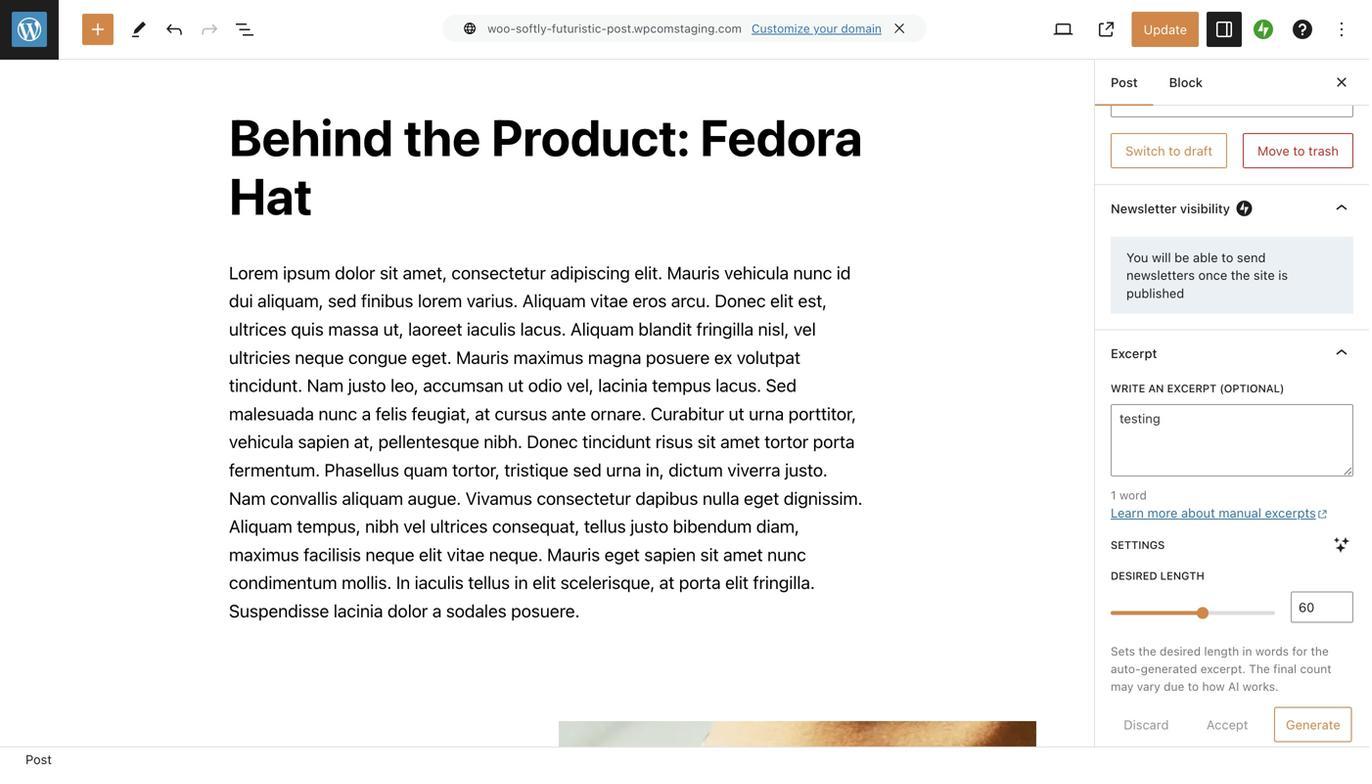 Task type: vqa. For each thing, say whether or not it's contained in the screenshot.
the topmost 28
no



Task type: describe. For each thing, give the bounding box(es) containing it.
block
[[1169, 75, 1203, 90]]

newsletter visibility
[[1111, 201, 1230, 216]]

generate button
[[1274, 707, 1352, 742]]

works.
[[1243, 680, 1279, 693]]

sets the desired length in words for the auto-generated excerpt. the final count may vary due to how ai works.
[[1111, 644, 1332, 693]]

generate
[[1286, 717, 1341, 732]]

settings
[[1111, 539, 1165, 551]]

final
[[1273, 662, 1297, 676]]

length inside sets the desired length in words for the auto-generated excerpt. the final count may vary due to how ai works.
[[1204, 644, 1239, 658]]

0 horizontal spatial post
[[25, 752, 52, 767]]

undo image
[[162, 18, 186, 41]]

for
[[1292, 644, 1308, 658]]

desired length
[[1111, 570, 1205, 582]]

view post image
[[1095, 18, 1118, 41]]

woo-
[[487, 22, 516, 35]]

visibility
[[1180, 201, 1230, 216]]

to inside 'button'
[[1169, 143, 1181, 158]]

advanced ai options image
[[1330, 533, 1353, 557]]

is
[[1278, 268, 1288, 282]]

Desired length number field
[[1291, 592, 1353, 623]]

about
[[1181, 505, 1215, 520]]

able
[[1193, 250, 1218, 265]]

the
[[1249, 662, 1270, 676]]

vary
[[1137, 680, 1160, 693]]

published
[[1126, 286, 1184, 300]]

2 horizontal spatial the
[[1311, 644, 1329, 658]]

switch to draft
[[1125, 143, 1213, 158]]

you
[[1126, 250, 1148, 265]]

excerpt
[[1167, 382, 1217, 395]]

more
[[1148, 505, 1178, 520]]

an
[[1148, 382, 1164, 395]]

you will be able to send newsletters once the site is published
[[1126, 250, 1288, 300]]

1 word
[[1111, 488, 1147, 502]]

accept
[[1207, 717, 1248, 732]]

desired
[[1160, 644, 1201, 658]]

editor settings region
[[1094, 0, 1369, 769]]

trash
[[1309, 143, 1339, 158]]

document overview image
[[233, 18, 256, 41]]

sets
[[1111, 644, 1135, 658]]

jetpack image
[[1254, 20, 1273, 39]]

newsletter visibility button
[[1095, 185, 1369, 232]]

close settings image
[[1330, 70, 1353, 94]]

0 vertical spatial length
[[1160, 570, 1205, 582]]

excerpts
[[1265, 505, 1316, 520]]

desired
[[1111, 570, 1157, 582]]

editor content region
[[0, 60, 1094, 747]]

softly-
[[516, 22, 552, 35]]

to inside you will be able to send newsletters once the site is published
[[1222, 250, 1233, 265]]

excerpt.
[[1201, 662, 1246, 676]]

site
[[1254, 268, 1275, 282]]

draft
[[1184, 143, 1213, 158]]

word
[[1120, 488, 1147, 502]]

ai
[[1228, 680, 1239, 693]]

switch to draft button
[[1111, 133, 1227, 168]]

be
[[1175, 250, 1190, 265]]

write
[[1111, 382, 1145, 395]]



Task type: locate. For each thing, give the bounding box(es) containing it.
1
[[1111, 488, 1116, 502]]

to left draft
[[1169, 143, 1181, 158]]

will
[[1152, 250, 1171, 265]]

the right sets
[[1139, 644, 1156, 658]]

generated
[[1141, 662, 1197, 676]]

to inside button
[[1293, 143, 1305, 158]]

post
[[1111, 75, 1138, 90], [25, 752, 52, 767]]

help image
[[1291, 18, 1314, 41]]

redo image
[[198, 18, 221, 41]]

futuristic-
[[552, 22, 607, 35]]

to
[[1169, 143, 1181, 158], [1293, 143, 1305, 158], [1222, 250, 1233, 265], [1188, 680, 1199, 693]]

the
[[1231, 268, 1250, 282], [1139, 644, 1156, 658], [1311, 644, 1329, 658]]

discard
[[1124, 717, 1169, 732]]

newsletter
[[1111, 201, 1177, 216]]

manual
[[1219, 505, 1261, 520]]

customize
[[752, 22, 810, 35]]

move to trash button
[[1243, 133, 1353, 168]]

write an excerpt (optional)
[[1111, 382, 1284, 395]]

auto-
[[1111, 662, 1141, 676]]

length right desired
[[1160, 570, 1205, 582]]

to right 'able'
[[1222, 250, 1233, 265]]

learn more about manual excerpts
[[1111, 505, 1316, 520]]

update
[[1144, 22, 1187, 37]]

length
[[1160, 570, 1205, 582], [1204, 644, 1239, 658]]

settings image
[[1213, 18, 1236, 41]]

tools image
[[127, 18, 151, 41]]

once
[[1198, 268, 1227, 282]]

woo-softly-futuristic-post.wpcomstaging.com customize your domain
[[487, 22, 882, 35]]

to inside sets the desired length in words for the auto-generated excerpt. the final count may vary due to how ai works.
[[1188, 680, 1199, 693]]

in
[[1242, 644, 1252, 658]]

1 horizontal spatial the
[[1231, 268, 1250, 282]]

accept button
[[1195, 707, 1260, 742]]

customize your domain button
[[752, 22, 882, 35]]

to left trash
[[1293, 143, 1305, 158]]

how
[[1202, 680, 1225, 693]]

words
[[1255, 644, 1289, 658]]

0 horizontal spatial the
[[1139, 644, 1156, 658]]

to right due on the right bottom
[[1188, 680, 1199, 693]]

block button
[[1154, 59, 1219, 106]]

learn
[[1111, 505, 1144, 520]]

learn more about manual excerpts link
[[1111, 505, 1329, 521]]

1 vertical spatial post
[[25, 752, 52, 767]]

move to trash
[[1258, 143, 1339, 158]]

post button
[[1095, 59, 1154, 106]]

update button
[[1132, 12, 1199, 47]]

due
[[1164, 680, 1185, 693]]

domain
[[841, 22, 882, 35]]

the inside you will be able to send newsletters once the site is published
[[1231, 268, 1250, 282]]

1 vertical spatial length
[[1204, 644, 1239, 658]]

switch
[[1125, 143, 1165, 158]]

preview image
[[1052, 18, 1075, 41]]

Write an excerpt (optional) text field
[[1111, 404, 1353, 476]]

send
[[1237, 250, 1266, 265]]

toggle block inserter image
[[86, 18, 110, 41]]

discard button
[[1112, 707, 1181, 742]]

the up count
[[1311, 644, 1329, 658]]

may
[[1111, 680, 1134, 693]]

move
[[1258, 143, 1290, 158]]

count
[[1300, 662, 1332, 676]]

post.wpcomstaging.com
[[607, 22, 742, 35]]

0 vertical spatial post
[[1111, 75, 1138, 90]]

length up excerpt.
[[1204, 644, 1239, 658]]

1 horizontal spatial post
[[1111, 75, 1138, 90]]

the down send
[[1231, 268, 1250, 282]]

excerpt button
[[1095, 330, 1369, 376]]

(optional)
[[1220, 382, 1284, 395]]

your
[[813, 22, 838, 35]]

post inside button
[[1111, 75, 1138, 90]]

newsletters
[[1126, 268, 1195, 282]]

excerpt
[[1111, 346, 1157, 361]]

options image
[[1330, 18, 1353, 41]]



